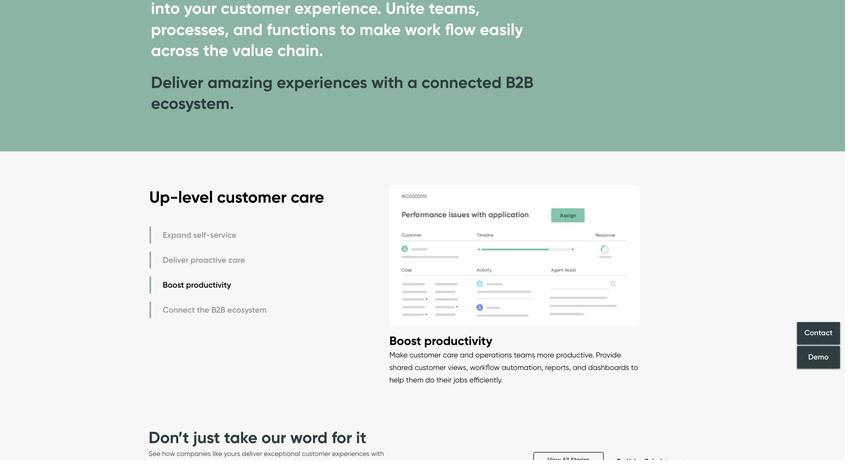 Task type: describe. For each thing, give the bounding box(es) containing it.
how
[[162, 450, 175, 458]]

do
[[425, 376, 435, 384]]

productive.
[[556, 350, 594, 359]]

workflow
[[470, 363, 500, 372]]

our
[[262, 427, 286, 448]]

views,
[[448, 363, 468, 372]]

connect
[[163, 305, 195, 315]]

connected
[[422, 72, 502, 92]]

a
[[407, 72, 418, 92]]

experiences inside deliver amazing experiences with a connected b2b ecosystem.
[[277, 72, 367, 92]]

ecosystem.
[[151, 93, 234, 113]]

1 horizontal spatial care
[[291, 187, 324, 207]]

0 vertical spatial and
[[460, 350, 474, 359]]

deliver proactive care
[[163, 255, 245, 265]]

increase productivity with workflow automation & more image
[[389, 179, 640, 333]]

their
[[437, 376, 452, 384]]

with inside don't just take our word for it see how companies like yours deliver exceptional customer experiences with
[[371, 450, 384, 458]]

1 horizontal spatial and
[[573, 363, 586, 372]]

customer inside don't just take our word for it see how companies like yours deliver exceptional customer experiences with
[[302, 450, 331, 458]]

up-level customer care
[[149, 187, 324, 207]]

exceptional
[[264, 450, 300, 458]]

1 vertical spatial care
[[228, 255, 245, 265]]

proactive
[[191, 255, 226, 265]]

boost for boost productivity
[[163, 280, 184, 290]]

don't
[[149, 427, 189, 448]]

help
[[389, 376, 404, 384]]

1 vertical spatial b2b
[[211, 305, 225, 315]]

level
[[178, 187, 213, 207]]

boost productivity make customer care and operations teams more productive. provide shared customer views, workflow automation, reports, and dashboards to help them do their jobs efficiently.
[[389, 333, 638, 384]]

like
[[213, 450, 222, 458]]

more
[[537, 350, 554, 359]]

amazing
[[207, 72, 273, 92]]

to
[[631, 363, 638, 372]]

make
[[389, 350, 408, 359]]

up-
[[149, 187, 178, 207]]

demo link
[[797, 346, 840, 368]]

dashboards
[[588, 363, 629, 372]]

deliver amazing experiences with a connected b2b ecosystem.
[[151, 72, 534, 113]]

contact
[[805, 329, 833, 338]]

efficiently.
[[470, 376, 503, 384]]

teams
[[514, 350, 535, 359]]

deliver for deliver proactive care
[[163, 255, 189, 265]]

connect the b2b ecosystem
[[163, 305, 267, 315]]

deliver proactive care link
[[149, 252, 268, 269]]

productivity for boost productivity make customer care and operations teams more productive. provide shared customer views, workflow automation, reports, and dashboards to help them do their jobs efficiently.
[[424, 333, 492, 348]]

provide
[[596, 350, 621, 359]]

take
[[224, 427, 257, 448]]

operations
[[475, 350, 512, 359]]

experiences inside don't just take our word for it see how companies like yours deliver exceptional customer experiences with
[[332, 450, 370, 458]]

for
[[332, 427, 352, 448]]



Task type: locate. For each thing, give the bounding box(es) containing it.
0 vertical spatial b2b
[[506, 72, 534, 92]]

see
[[149, 450, 160, 458]]

service
[[210, 230, 236, 240]]

companies
[[177, 450, 211, 458]]

shared
[[389, 363, 413, 372]]

0 vertical spatial care
[[291, 187, 324, 207]]

boost inside boost productivity make customer care and operations teams more productive. provide shared customer views, workflow automation, reports, and dashboards to help them do their jobs efficiently.
[[389, 333, 421, 348]]

with inside deliver amazing experiences with a connected b2b ecosystem.
[[371, 72, 403, 92]]

productivity
[[186, 280, 231, 290], [424, 333, 492, 348]]

deliver
[[151, 72, 203, 92], [163, 255, 189, 265]]

productivity down the deliver proactive care link
[[186, 280, 231, 290]]

0 vertical spatial deliver
[[151, 72, 203, 92]]

self-
[[193, 230, 210, 240]]

b2b
[[506, 72, 534, 92], [211, 305, 225, 315]]

yours
[[224, 450, 240, 458]]

0 vertical spatial productivity
[[186, 280, 231, 290]]

and up views,
[[460, 350, 474, 359]]

0 horizontal spatial care
[[228, 255, 245, 265]]

care
[[291, 187, 324, 207], [228, 255, 245, 265], [443, 350, 458, 359]]

don't just take our word for it see how companies like yours deliver exceptional customer experiences with
[[149, 427, 384, 460]]

expand
[[163, 230, 191, 240]]

0 horizontal spatial and
[[460, 350, 474, 359]]

0 horizontal spatial b2b
[[211, 305, 225, 315]]

word
[[290, 427, 328, 448]]

1 horizontal spatial boost
[[389, 333, 421, 348]]

b2b inside deliver amazing experiences with a connected b2b ecosystem.
[[506, 72, 534, 92]]

2 with from the top
[[371, 450, 384, 458]]

0 vertical spatial experiences
[[277, 72, 367, 92]]

and
[[460, 350, 474, 359], [573, 363, 586, 372]]

them
[[406, 376, 424, 384]]

deliver
[[242, 450, 262, 458]]

boost
[[163, 280, 184, 290], [389, 333, 421, 348]]

productivity up views,
[[424, 333, 492, 348]]

experiences
[[277, 72, 367, 92], [332, 450, 370, 458]]

expand self-service link
[[149, 227, 268, 244]]

1 vertical spatial productivity
[[424, 333, 492, 348]]

1 vertical spatial and
[[573, 363, 586, 372]]

reports,
[[545, 363, 571, 372]]

2 horizontal spatial care
[[443, 350, 458, 359]]

jobs
[[453, 376, 468, 384]]

deliver inside deliver amazing experiences with a connected b2b ecosystem.
[[151, 72, 203, 92]]

demo
[[809, 353, 829, 362]]

connect the b2b ecosystem link
[[149, 302, 268, 318]]

deliver up ecosystem.
[[151, 72, 203, 92]]

productivity inside boost productivity make customer care and operations teams more productive. provide shared customer views, workflow automation, reports, and dashboards to help them do their jobs efficiently.
[[424, 333, 492, 348]]

0 horizontal spatial productivity
[[186, 280, 231, 290]]

contact link
[[797, 322, 840, 344]]

it
[[356, 427, 366, 448]]

automation,
[[502, 363, 543, 372]]

care inside boost productivity make customer care and operations teams more productive. provide shared customer views, workflow automation, reports, and dashboards to help them do their jobs efficiently.
[[443, 350, 458, 359]]

the
[[197, 305, 209, 315]]

ecosystem
[[227, 305, 267, 315]]

0 vertical spatial with
[[371, 72, 403, 92]]

0 vertical spatial boost
[[163, 280, 184, 290]]

1 vertical spatial deliver
[[163, 255, 189, 265]]

0 horizontal spatial boost
[[163, 280, 184, 290]]

1 with from the top
[[371, 72, 403, 92]]

1 horizontal spatial b2b
[[506, 72, 534, 92]]

and down productive.
[[573, 363, 586, 372]]

2 vertical spatial care
[[443, 350, 458, 359]]

boost productivity
[[163, 280, 231, 290]]

with
[[371, 72, 403, 92], [371, 450, 384, 458]]

just
[[193, 427, 220, 448]]

1 vertical spatial with
[[371, 450, 384, 458]]

1 vertical spatial experiences
[[332, 450, 370, 458]]

boost up connect
[[163, 280, 184, 290]]

boost productivity link
[[149, 277, 268, 293]]

deliver down expand
[[163, 255, 189, 265]]

productivity for boost productivity
[[186, 280, 231, 290]]

1 horizontal spatial productivity
[[424, 333, 492, 348]]

expand self-service
[[163, 230, 236, 240]]

customer
[[217, 187, 287, 207], [410, 350, 441, 359], [415, 363, 446, 372], [302, 450, 331, 458]]

boost up make
[[389, 333, 421, 348]]

1 vertical spatial boost
[[389, 333, 421, 348]]

boost for boost productivity make customer care and operations teams more productive. provide shared customer views, workflow automation, reports, and dashboards to help them do their jobs efficiently.
[[389, 333, 421, 348]]

deliver for deliver amazing experiences with a connected b2b ecosystem.
[[151, 72, 203, 92]]



Task type: vqa. For each thing, say whether or not it's contained in the screenshot.
BY
no



